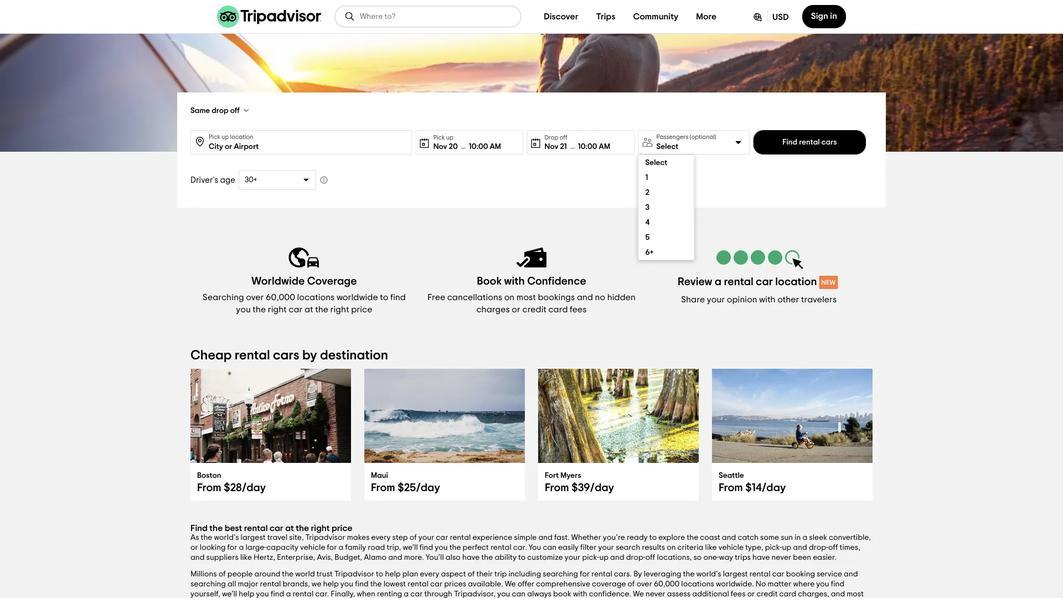 Task type: describe. For each thing, give the bounding box(es) containing it.
easier.
[[813, 554, 837, 562]]

1
[[646, 174, 648, 181]]

never inside millions of people around the world trust tripadvisor to help plan every aspect of their trip including searching for rental cars. by leveraging the world's largest rental car booking service and searching all major rental brands, we help you find the lowest rental car prices available. we offer comprehensive coverage of over 60,000 locations worldwide. no matter where you find yourself, we'll help you find a rental car. finally, when renting a car through tripadvisor, you can always book with confidence. we never assess additional fees or credit card charges, and mo
[[646, 590, 666, 598]]

1 vertical spatial location
[[776, 276, 817, 287]]

age
[[220, 176, 235, 184]]

yourself,
[[191, 590, 220, 598]]

offer
[[518, 581, 535, 588]]

am for 20
[[490, 143, 501, 150]]

to inside searching over 60,000 locations worldwide to find you the right car at the right price
[[380, 293, 389, 302]]

coast
[[700, 534, 721, 542]]

and down trip,
[[388, 554, 403, 562]]

looking
[[200, 544, 226, 552]]

pick up location
[[209, 134, 253, 140]]

including
[[509, 571, 541, 578]]

search
[[616, 544, 641, 552]]

sign
[[811, 12, 829, 20]]

from inside fort myers from $39 /day
[[545, 482, 569, 493]]

sign in
[[811, 12, 838, 20]]

off up 21
[[560, 134, 568, 140]]

$28
[[224, 482, 242, 493]]

the up "looking" in the bottom of the page
[[201, 534, 212, 542]]

21
[[560, 143, 567, 150]]

step
[[392, 534, 408, 542]]

around
[[255, 571, 280, 578]]

never inside as the world's largest travel site, tripadvisor makes every step of your car rental experience simple and fast. whether you're ready to explore the coast and catch some sun in a sleek convertible, or looking for a large-capacity vehicle for a family road trip, we'll find you the perfect rental car. you can easily filter your search results on criteria like vehicle type, pick-up and drop-off times, and suppliers like hertz, enterprise, avis, budget, alamo and more. you'll also have the ability to customize your pick-up and drop-off locations, so one-way trips have never been easier.
[[772, 554, 792, 562]]

confidence
[[527, 276, 587, 287]]

millions of people around the world trust tripadvisor to help plan every aspect of their trip including searching for rental cars. by leveraging the world's largest rental car booking service and searching all major rental brands, we help you find the lowest rental car prices available. we offer comprehensive coverage of over 60,000 locations worldwide. no matter where you find yourself, we'll help you find a rental car. finally, when renting a car through tripadvisor, you can always book with confidence. we never assess additional fees or credit card charges, and mo
[[191, 571, 864, 598]]

from for $14
[[719, 482, 743, 493]]

1 vehicle from the left
[[300, 544, 325, 552]]

0 horizontal spatial pick-
[[582, 554, 600, 562]]

0 vertical spatial in
[[831, 12, 838, 20]]

we'll inside as the world's largest travel site, tripadvisor makes every step of your car rental experience simple and fast. whether you're ready to explore the coast and catch some sun in a sleek convertible, or looking for a large-capacity vehicle for a family road trip, we'll find you the perfect rental car. you can easily filter your search results on criteria like vehicle type, pick-up and drop-off times, and suppliers like hertz, enterprise, avis, budget, alamo and more. you'll also have the ability to customize your pick-up and drop-off locations, so one-way trips have never been easier.
[[403, 544, 418, 552]]

0 vertical spatial pick-
[[765, 544, 782, 552]]

family
[[345, 544, 366, 552]]

0 vertical spatial like
[[705, 544, 717, 552]]

credit inside free cancellations on most bookings and no hidden charges or credit card fees
[[523, 305, 547, 314]]

no
[[595, 293, 606, 302]]

fast.
[[554, 534, 570, 542]]

people
[[228, 571, 253, 578]]

every inside as the world's largest travel site, tripadvisor makes every step of your car rental experience simple and fast. whether you're ready to explore the coast and catch some sun in a sleek convertible, or looking for a large-capacity vehicle for a family road trip, we'll find you the perfect rental car. you can easily filter your search results on criteria like vehicle type, pick-up and drop-off times, and suppliers like hertz, enterprise, avis, budget, alamo and more. you'll also have the ability to customize your pick-up and drop-off locations, so one-way trips have never been easier.
[[371, 534, 391, 542]]

all
[[228, 581, 236, 588]]

fees inside free cancellations on most bookings and no hidden charges or credit card fees
[[570, 305, 587, 314]]

car up through
[[430, 581, 443, 588]]

car inside as the world's largest travel site, tripadvisor makes every step of your car rental experience simple and fast. whether you're ready to explore the coast and catch some sun in a sleek convertible, or looking for a large-capacity vehicle for a family road trip, we'll find you the perfect rental car. you can easily filter your search results on criteria like vehicle type, pick-up and drop-off times, and suppliers like hertz, enterprise, avis, budget, alamo and more. you'll also have the ability to customize your pick-up and drop-off locations, so one-way trips have never been easier.
[[436, 534, 448, 542]]

worldwide
[[252, 276, 305, 287]]

to inside millions of people around the world trust tripadvisor to help plan every aspect of their trip including searching for rental cars. by leveraging the world's largest rental car booking service and searching all major rental brands, we help you find the lowest rental car prices available. we offer comprehensive coverage of over 60,000 locations worldwide. no matter where you find yourself, we'll help you find a rental car. finally, when renting a car through tripadvisor, you can always book with confidence. we never assess additional fees or credit card charges, and mo
[[376, 571, 384, 578]]

a down brands,
[[286, 590, 291, 598]]

3
[[646, 204, 650, 211]]

the up 'site,'
[[296, 524, 309, 533]]

driver's
[[191, 176, 218, 184]]

same drop off
[[191, 107, 240, 114]]

0 vertical spatial searching
[[543, 571, 578, 578]]

trip
[[495, 571, 507, 578]]

by
[[302, 349, 317, 362]]

the down perfect
[[482, 554, 493, 562]]

10:00 for 20
[[469, 143, 488, 150]]

prices
[[444, 581, 466, 588]]

renting
[[377, 590, 402, 598]]

free cancellations on most bookings and no hidden charges or credit card fees
[[428, 293, 636, 314]]

aspect
[[441, 571, 466, 578]]

trust
[[317, 571, 333, 578]]

or inside as the world's largest travel site, tripadvisor makes every step of your car rental experience simple and fast. whether you're ready to explore the coast and catch some sun in a sleek convertible, or looking for a large-capacity vehicle for a family road trip, we'll find you the perfect rental car. you can easily filter your search results on criteria like vehicle type, pick-up and drop-off times, and suppliers like hertz, enterprise, avis, budget, alamo and more. you'll also have the ability to customize your pick-up and drop-off locations, so one-way trips have never been easier.
[[191, 544, 198, 552]]

from for $28
[[197, 482, 222, 493]]

you down service
[[817, 581, 830, 588]]

1 vertical spatial select
[[646, 159, 668, 166]]

the up when
[[370, 581, 382, 588]]

2 horizontal spatial with
[[760, 295, 776, 304]]

type,
[[746, 544, 764, 552]]

most
[[517, 293, 536, 302]]

more.
[[404, 554, 424, 562]]

price inside searching over 60,000 locations worldwide to find you the right car at the right price
[[351, 305, 373, 314]]

$25
[[398, 482, 416, 493]]

search image
[[345, 11, 356, 22]]

/day for $14
[[762, 482, 786, 493]]

ready
[[627, 534, 648, 542]]

more button
[[688, 6, 726, 28]]

confidence.
[[589, 590, 632, 598]]

sign in link
[[803, 5, 846, 28]]

the left best at the bottom left of page
[[210, 524, 223, 533]]

you inside as the world's largest travel site, tripadvisor makes every step of your car rental experience simple and fast. whether you're ready to explore the coast and catch some sun in a sleek convertible, or looking for a large-capacity vehicle for a family road trip, we'll find you the perfect rental car. you can easily filter your search results on criteria like vehicle type, pick-up and drop-off times, and suppliers like hertz, enterprise, avis, budget, alamo and more. you'll also have the ability to customize your pick-up and drop-off locations, so one-way trips have never been easier.
[[435, 544, 448, 552]]

drop
[[212, 107, 229, 114]]

book with confidence
[[477, 276, 587, 287]]

a down lowest
[[404, 590, 409, 598]]

coverage
[[307, 276, 357, 287]]

and right service
[[844, 571, 858, 578]]

of left "their" on the left bottom of the page
[[468, 571, 475, 578]]

can inside as the world's largest travel site, tripadvisor makes every step of your car rental experience simple and fast. whether you're ready to explore the coast and catch some sun in a sleek convertible, or looking for a large-capacity vehicle for a family road trip, we'll find you the perfect rental car. you can easily filter your search results on criteria like vehicle type, pick-up and drop-off times, and suppliers like hertz, enterprise, avis, budget, alamo and more. you'll also have the ability to customize your pick-up and drop-off locations, so one-way trips have never been easier.
[[543, 544, 557, 552]]

to right ability
[[518, 554, 526, 562]]

on inside free cancellations on most bookings and no hidden charges or credit card fees
[[504, 293, 515, 302]]

and down service
[[831, 590, 845, 598]]

nov 20
[[434, 143, 458, 150]]

budget,
[[335, 554, 362, 562]]

a left "sleek" on the right of page
[[803, 534, 808, 542]]

rental inside 'button'
[[799, 138, 820, 146]]

in inside as the world's largest travel site, tripadvisor makes every step of your car rental experience simple and fast. whether you're ready to explore the coast and catch some sun in a sleek convertible, or looking for a large-capacity vehicle for a family road trip, we'll find you the perfect rental car. you can easily filter your search results on criteria like vehicle type, pick-up and drop-off times, and suppliers like hertz, enterprise, avis, budget, alamo and more. you'll also have the ability to customize your pick-up and drop-off locations, so one-way trips have never been easier.
[[795, 534, 801, 542]]

filter
[[581, 544, 597, 552]]

car inside searching over 60,000 locations worldwide to find you the right car at the right price
[[289, 305, 303, 314]]

boston from $28 /day
[[197, 472, 266, 493]]

you inside searching over 60,000 locations worldwide to find you the right car at the right price
[[236, 305, 251, 314]]

2 horizontal spatial help
[[385, 571, 401, 578]]

passengers (optional) select
[[657, 134, 717, 150]]

find inside as the world's largest travel site, tripadvisor makes every step of your car rental experience simple and fast. whether you're ready to explore the coast and catch some sun in a sleek convertible, or looking for a large-capacity vehicle for a family road trip, we'll find you the perfect rental car. you can easily filter your search results on criteria like vehicle type, pick-up and drop-off times, and suppliers like hertz, enterprise, avis, budget, alamo and more. you'll also have the ability to customize your pick-up and drop-off locations, so one-way trips have never been easier.
[[420, 544, 433, 552]]

2 vertical spatial help
[[239, 590, 255, 598]]

a left large-
[[239, 544, 244, 552]]

matter
[[768, 581, 792, 588]]

am for 21
[[599, 143, 610, 150]]

you down major on the bottom left
[[256, 590, 269, 598]]

find for find the best rental car at the right price
[[191, 524, 208, 533]]

10:00 am for nov 21
[[578, 143, 610, 150]]

suppliers
[[206, 554, 239, 562]]

you'll
[[426, 554, 444, 562]]

your down you're
[[599, 544, 614, 552]]

cars.
[[614, 571, 632, 578]]

the down coverage
[[315, 305, 328, 314]]

/day for $25
[[416, 482, 440, 493]]

community button
[[625, 6, 688, 28]]

share
[[681, 295, 705, 304]]

booking
[[786, 571, 815, 578]]

you down trip
[[497, 590, 510, 598]]

2
[[646, 189, 650, 196]]

credit inside millions of people around the world trust tripadvisor to help plan every aspect of their trip including searching for rental cars. by leveraging the world's largest rental car booking service and searching all major rental brands, we help you find the lowest rental car prices available. we offer comprehensive coverage of over 60,000 locations worldwide. no matter where you find yourself, we'll help you find a rental car. finally, when renting a car through tripadvisor, you can always book with confidence. we never assess additional fees or credit card charges, and mo
[[757, 590, 778, 598]]

at inside searching over 60,000 locations worldwide to find you the right car at the right price
[[305, 305, 313, 314]]

the up criteria
[[687, 534, 699, 542]]

1 2 3 4 5 6+
[[646, 174, 654, 256]]

sun
[[781, 534, 793, 542]]

explore
[[659, 534, 685, 542]]

1 vertical spatial we
[[633, 590, 644, 598]]

worldwide
[[337, 293, 378, 302]]

over inside searching over 60,000 locations worldwide to find you the right car at the right price
[[246, 293, 264, 302]]

drop
[[545, 134, 559, 140]]

tripadvisor inside millions of people around the world trust tripadvisor to help plan every aspect of their trip including searching for rental cars. by leveraging the world's largest rental car booking service and searching all major rental brands, we help you find the lowest rental car prices available. we offer comprehensive coverage of over 60,000 locations worldwide. no matter where you find yourself, we'll help you find a rental car. finally, when renting a car through tripadvisor, you can always book with confidence. we never assess additional fees or credit card charges, and mo
[[335, 571, 374, 578]]

your down easily
[[565, 554, 581, 562]]

when
[[357, 590, 376, 598]]

1 horizontal spatial right
[[311, 524, 330, 533]]

always
[[527, 590, 552, 598]]

and up you
[[539, 534, 553, 542]]

0 horizontal spatial we
[[505, 581, 516, 588]]

up up 20
[[446, 134, 454, 140]]

your right share
[[707, 295, 725, 304]]

seattle
[[719, 472, 744, 479]]

nov for nov 21
[[545, 143, 559, 150]]

find down brands,
[[271, 590, 284, 598]]

1 vertical spatial price
[[332, 524, 353, 533]]

locations inside searching over 60,000 locations worldwide to find you the right car at the right price
[[297, 293, 335, 302]]

nov for nov 20
[[434, 143, 447, 150]]

car up matter
[[773, 571, 785, 578]]

largest inside as the world's largest travel site, tripadvisor makes every step of your car rental experience simple and fast. whether you're ready to explore the coast and catch some sun in a sleek convertible, or looking for a large-capacity vehicle for a family road trip, we'll find you the perfect rental car. you can easily filter your search results on criteria like vehicle type, pick-up and drop-off times, and suppliers like hertz, enterprise, avis, budget, alamo and more. you'll also have the ability to customize your pick-up and drop-off locations, so one-way trips have never been easier.
[[241, 534, 266, 542]]

(optional)
[[690, 134, 717, 140]]

world
[[295, 571, 315, 578]]

discover
[[544, 12, 579, 21]]

tripadvisor image
[[217, 6, 321, 28]]

and down "search"
[[610, 554, 625, 562]]

up down sun
[[782, 544, 792, 552]]

customize
[[528, 554, 563, 562]]

also
[[446, 554, 461, 562]]

of down by
[[628, 581, 635, 588]]

trips
[[596, 12, 616, 21]]

your up you'll
[[419, 534, 434, 542]]



Task type: locate. For each thing, give the bounding box(es) containing it.
1 horizontal spatial we
[[633, 590, 644, 598]]

am right 20
[[490, 143, 501, 150]]

find left the "free"
[[390, 293, 406, 302]]

select inside passengers (optional) select
[[657, 143, 679, 150]]

pick down same drop off
[[209, 134, 220, 140]]

world's down one-
[[697, 571, 722, 578]]

share your opinion with other travelers
[[681, 295, 837, 304]]

world's inside millions of people around the world trust tripadvisor to help plan every aspect of their trip including searching for rental cars. by leveraging the world's largest rental car booking service and searching all major rental brands, we help you find the lowest rental car prices available. we offer comprehensive coverage of over 60,000 locations worldwide. no matter where you find yourself, we'll help you find a rental car. finally, when renting a car through tripadvisor, you can always book with confidence. we never assess additional fees or credit card charges, and mo
[[697, 571, 722, 578]]

price
[[351, 305, 373, 314], [332, 524, 353, 533]]

1 horizontal spatial credit
[[757, 590, 778, 598]]

0 horizontal spatial searching
[[191, 581, 226, 588]]

1 vertical spatial locations
[[682, 581, 714, 588]]

find down service
[[831, 581, 845, 588]]

pick up the nov 20
[[434, 134, 445, 140]]

vehicle up avis,
[[300, 544, 325, 552]]

can down offer
[[512, 590, 526, 598]]

largest up worldwide.
[[723, 571, 748, 578]]

searching up comprehensive
[[543, 571, 578, 578]]

1 vertical spatial at
[[285, 524, 294, 533]]

60,000 inside searching over 60,000 locations worldwide to find you the right car at the right price
[[266, 293, 295, 302]]

myers
[[561, 472, 581, 479]]

car up you'll
[[436, 534, 448, 542]]

and left no
[[577, 293, 593, 302]]

at up 'site,'
[[285, 524, 294, 533]]

help down the "trust"
[[323, 581, 339, 588]]

tripadvisor,
[[454, 590, 496, 598]]

you
[[529, 544, 541, 552]]

60,000 inside millions of people around the world trust tripadvisor to help plan every aspect of their trip including searching for rental cars. by leveraging the world's largest rental car booking service and searching all major rental brands, we help you find the lowest rental car prices available. we offer comprehensive coverage of over 60,000 locations worldwide. no matter where you find yourself, we'll help you find a rental car. finally, when renting a car through tripadvisor, you can always book with confidence. we never assess additional fees or credit card charges, and mo
[[654, 581, 680, 588]]

or inside free cancellations on most bookings and no hidden charges or credit card fees
[[512, 305, 521, 314]]

over inside millions of people around the world trust tripadvisor to help plan every aspect of their trip including searching for rental cars. by leveraging the world's largest rental car booking service and searching all major rental brands, we help you find the lowest rental car prices available. we offer comprehensive coverage of over 60,000 locations worldwide. no matter where you find yourself, we'll help you find a rental car. finally, when renting a car through tripadvisor, you can always book with confidence. we never assess additional fees or credit card charges, and mo
[[637, 581, 652, 588]]

up down drop
[[222, 134, 229, 140]]

1 horizontal spatial location
[[776, 276, 817, 287]]

drop-
[[809, 544, 829, 552], [626, 554, 646, 562]]

0 vertical spatial tripadvisor
[[306, 534, 345, 542]]

4 /day from the left
[[762, 482, 786, 493]]

0 vertical spatial 60,000
[[266, 293, 295, 302]]

Search search field
[[360, 12, 512, 22]]

largest up large-
[[241, 534, 266, 542]]

of right step
[[410, 534, 417, 542]]

0 horizontal spatial on
[[504, 293, 515, 302]]

world's
[[214, 534, 239, 542], [697, 571, 722, 578]]

ability
[[495, 554, 517, 562]]

of inside as the world's largest travel site, tripadvisor makes every step of your car rental experience simple and fast. whether you're ready to explore the coast and catch some sun in a sleek convertible, or looking for a large-capacity vehicle for a family road trip, we'll find you the perfect rental car. you can easily filter your search results on criteria like vehicle type, pick-up and drop-off times, and suppliers like hertz, enterprise, avis, budget, alamo and more. you'll also have the ability to customize your pick-up and drop-off locations, so one-way trips have never been easier.
[[410, 534, 417, 542]]

some
[[761, 534, 779, 542]]

never down leveraging
[[646, 590, 666, 598]]

have down type, at the bottom right of page
[[753, 554, 770, 562]]

0 horizontal spatial 10:00 am
[[469, 143, 501, 150]]

in right sign
[[831, 12, 838, 20]]

millions
[[191, 571, 217, 578]]

0 vertical spatial select
[[657, 143, 679, 150]]

2 vertical spatial with
[[573, 590, 588, 598]]

from inside seattle from $14 /day
[[719, 482, 743, 493]]

1 vertical spatial help
[[323, 581, 339, 588]]

card down matter
[[780, 590, 797, 598]]

searching
[[203, 293, 244, 302]]

1 from from the left
[[197, 482, 222, 493]]

0 vertical spatial at
[[305, 305, 313, 314]]

0 horizontal spatial right
[[268, 305, 287, 314]]

0 horizontal spatial locations
[[297, 293, 335, 302]]

of
[[410, 534, 417, 542], [219, 571, 226, 578], [468, 571, 475, 578], [628, 581, 635, 588]]

1 nov from the left
[[434, 143, 447, 150]]

0 horizontal spatial like
[[240, 554, 252, 562]]

plan
[[403, 571, 419, 578]]

0 vertical spatial card
[[549, 305, 568, 314]]

0 horizontal spatial vehicle
[[300, 544, 325, 552]]

the up brands,
[[282, 571, 294, 578]]

where
[[794, 581, 815, 588]]

1 vertical spatial fees
[[731, 590, 746, 598]]

as
[[191, 534, 199, 542]]

opinion
[[727, 295, 758, 304]]

whether
[[572, 534, 602, 542]]

1 horizontal spatial world's
[[697, 571, 722, 578]]

capacity
[[267, 544, 299, 552]]

lowest
[[384, 581, 406, 588]]

cars for find
[[822, 138, 837, 146]]

/day inside boston from $28 /day
[[242, 482, 266, 493]]

car. inside as the world's largest travel site, tripadvisor makes every step of your car rental experience simple and fast. whether you're ready to explore the coast and catch some sun in a sleek convertible, or looking for a large-capacity vehicle for a family road trip, we'll find you the perfect rental car. you can easily filter your search results on criteria like vehicle type, pick-up and drop-off times, and suppliers like hertz, enterprise, avis, budget, alamo and more. you'll also have the ability to customize your pick-up and drop-off locations, so one-way trips have never been easier.
[[513, 544, 527, 552]]

10:00 am right 20
[[469, 143, 501, 150]]

1 vertical spatial like
[[240, 554, 252, 562]]

up down you're
[[600, 554, 609, 562]]

or down most
[[512, 305, 521, 314]]

on
[[504, 293, 515, 302], [667, 544, 676, 552]]

have down perfect
[[462, 554, 480, 562]]

0 vertical spatial fees
[[570, 305, 587, 314]]

1 horizontal spatial help
[[323, 581, 339, 588]]

or
[[512, 305, 521, 314], [191, 544, 198, 552], [748, 590, 755, 598]]

1 vertical spatial pick-
[[582, 554, 600, 562]]

2 horizontal spatial for
[[580, 571, 590, 578]]

1 /day from the left
[[242, 482, 266, 493]]

locations
[[297, 293, 335, 302], [682, 581, 714, 588]]

car up share your opinion with other travelers
[[756, 276, 773, 287]]

0 horizontal spatial for
[[227, 544, 237, 552]]

2 pick from the left
[[434, 134, 445, 140]]

/day inside fort myers from $39 /day
[[590, 482, 614, 493]]

by
[[634, 571, 642, 578]]

enterprise,
[[277, 554, 315, 562]]

car.
[[513, 544, 527, 552], [315, 590, 329, 598]]

tripadvisor
[[306, 534, 345, 542], [335, 571, 374, 578]]

a up budget,
[[339, 544, 344, 552]]

car. down we
[[315, 590, 329, 598]]

0 vertical spatial world's
[[214, 534, 239, 542]]

/day for $28
[[242, 482, 266, 493]]

from for $25
[[371, 482, 395, 493]]

0 vertical spatial on
[[504, 293, 515, 302]]

off up easier.
[[829, 544, 838, 552]]

like down large-
[[240, 554, 252, 562]]

discover button
[[535, 6, 587, 28]]

2 10:00 am from the left
[[578, 143, 610, 150]]

cars inside 'button'
[[822, 138, 837, 146]]

never
[[772, 554, 792, 562], [646, 590, 666, 598]]

0 horizontal spatial cars
[[273, 349, 300, 362]]

charges,
[[798, 590, 830, 598]]

0 horizontal spatial never
[[646, 590, 666, 598]]

0 horizontal spatial drop-
[[626, 554, 646, 562]]

City or Airport text field
[[209, 131, 408, 153]]

service
[[817, 571, 843, 578]]

and up been
[[793, 544, 808, 552]]

0 vertical spatial we'll
[[403, 544, 418, 552]]

0 vertical spatial help
[[385, 571, 401, 578]]

3 from from the left
[[545, 482, 569, 493]]

1 10:00 from the left
[[469, 143, 488, 150]]

3 /day from the left
[[590, 482, 614, 493]]

and up millions
[[191, 554, 205, 562]]

0 horizontal spatial at
[[285, 524, 294, 533]]

/day inside seattle from $14 /day
[[762, 482, 786, 493]]

tripadvisor up avis,
[[306, 534, 345, 542]]

as the world's largest travel site, tripadvisor makes every step of your car rental experience simple and fast. whether you're ready to explore the coast and catch some sun in a sleek convertible, or looking for a large-capacity vehicle for a family road trip, we'll find you the perfect rental car. you can easily filter your search results on criteria like vehicle type, pick-up and drop-off times, and suppliers like hertz, enterprise, avis, budget, alamo and more. you'll also have the ability to customize your pick-up and drop-off locations, so one-way trips have never been easier.
[[191, 534, 871, 562]]

1 vertical spatial can
[[512, 590, 526, 598]]

nov
[[434, 143, 447, 150], [545, 143, 559, 150]]

from down seattle
[[719, 482, 743, 493]]

times,
[[840, 544, 861, 552]]

2 nov from the left
[[545, 143, 559, 150]]

2 have from the left
[[753, 554, 770, 562]]

on down "explore"
[[667, 544, 676, 552]]

0 horizontal spatial every
[[371, 534, 391, 542]]

1 vertical spatial or
[[191, 544, 198, 552]]

4 from from the left
[[719, 482, 743, 493]]

1 vertical spatial drop-
[[626, 554, 646, 562]]

pick for drop off
[[209, 134, 220, 140]]

price up the makes
[[332, 524, 353, 533]]

0 horizontal spatial have
[[462, 554, 480, 562]]

0 vertical spatial car.
[[513, 544, 527, 552]]

with inside millions of people around the world trust tripadvisor to help plan every aspect of their trip including searching for rental cars. by leveraging the world's largest rental car booking service and searching all major rental brands, we help you find the lowest rental car prices available. we offer comprehensive coverage of over 60,000 locations worldwide. no matter where you find yourself, we'll help you find a rental car. finally, when renting a car through tripadvisor, you can always book with confidence. we never assess additional fees or credit card charges, and mo
[[573, 590, 588, 598]]

1 horizontal spatial cars
[[822, 138, 837, 146]]

boston
[[197, 472, 221, 479]]

0 vertical spatial we
[[505, 581, 516, 588]]

0 horizontal spatial fees
[[570, 305, 587, 314]]

so
[[694, 554, 702, 562]]

same
[[191, 107, 210, 114]]

never down sun
[[772, 554, 792, 562]]

car. down simple
[[513, 544, 527, 552]]

hertz,
[[254, 554, 275, 562]]

2 horizontal spatial right
[[330, 305, 349, 314]]

with up most
[[504, 276, 525, 287]]

right
[[268, 305, 287, 314], [330, 305, 349, 314], [311, 524, 330, 533]]

$14
[[746, 482, 762, 493]]

to right worldwide
[[380, 293, 389, 302]]

1 am from the left
[[490, 143, 501, 150]]

2 from from the left
[[371, 482, 395, 493]]

0 vertical spatial over
[[246, 293, 264, 302]]

in right sun
[[795, 534, 801, 542]]

we'll down all
[[222, 590, 237, 598]]

or down as
[[191, 544, 198, 552]]

over down worldwide
[[246, 293, 264, 302]]

0 horizontal spatial pick
[[209, 134, 220, 140]]

results
[[642, 544, 665, 552]]

1 vertical spatial over
[[637, 581, 652, 588]]

every inside millions of people around the world trust tripadvisor to help plan every aspect of their trip including searching for rental cars. by leveraging the world's largest rental car booking service and searching all major rental brands, we help you find the lowest rental car prices available. we offer comprehensive coverage of over 60,000 locations worldwide. no matter where you find yourself, we'll help you find a rental car. finally, when renting a car through tripadvisor, you can always book with confidence. we never assess additional fees or credit card charges, and mo
[[420, 571, 440, 578]]

community
[[633, 12, 679, 21]]

2 10:00 from the left
[[578, 143, 597, 150]]

like
[[705, 544, 717, 552], [240, 554, 252, 562]]

0 horizontal spatial nov
[[434, 143, 447, 150]]

$39
[[572, 482, 590, 493]]

help down major on the bottom left
[[239, 590, 255, 598]]

or inside millions of people around the world trust tripadvisor to help plan every aspect of their trip including searching for rental cars. by leveraging the world's largest rental car booking service and searching all major rental brands, we help you find the lowest rental car prices available. we offer comprehensive coverage of over 60,000 locations worldwide. no matter where you find yourself, we'll help you find a rental car. finally, when renting a car through tripadvisor, you can always book with confidence. we never assess additional fees or credit card charges, and mo
[[748, 590, 755, 598]]

can up customize
[[543, 544, 557, 552]]

1 vertical spatial every
[[420, 571, 440, 578]]

the down the so
[[683, 571, 695, 578]]

sleek
[[809, 534, 828, 542]]

and inside free cancellations on most bookings and no hidden charges or credit card fees
[[577, 293, 593, 302]]

/day inside maui from $25 /day
[[416, 482, 440, 493]]

1 vertical spatial never
[[646, 590, 666, 598]]

credit
[[523, 305, 547, 314], [757, 590, 778, 598]]

of down suppliers
[[219, 571, 226, 578]]

None search field
[[336, 7, 521, 27]]

searching up yourself,
[[191, 581, 226, 588]]

2 vehicle from the left
[[719, 544, 744, 552]]

off right drop
[[230, 107, 240, 114]]

1 horizontal spatial like
[[705, 544, 717, 552]]

find rental cars button
[[754, 130, 866, 155]]

convertible,
[[829, 534, 871, 542]]

every up road
[[371, 534, 391, 542]]

car down plan
[[411, 590, 423, 598]]

0 vertical spatial largest
[[241, 534, 266, 542]]

pick- down some
[[765, 544, 782, 552]]

for up avis,
[[327, 544, 337, 552]]

pick for nov 21
[[434, 134, 445, 140]]

help up lowest
[[385, 571, 401, 578]]

find up when
[[355, 581, 369, 588]]

their
[[477, 571, 493, 578]]

find rental cars
[[783, 138, 837, 146]]

0 vertical spatial with
[[504, 276, 525, 287]]

select down passengers
[[657, 143, 679, 150]]

fees down bookings
[[570, 305, 587, 314]]

card inside free cancellations on most bookings and no hidden charges or credit card fees
[[549, 305, 568, 314]]

10:00 am right 21
[[578, 143, 610, 150]]

1 horizontal spatial car.
[[513, 544, 527, 552]]

travelers
[[802, 295, 837, 304]]

find inside searching over 60,000 locations worldwide to find you the right car at the right price
[[390, 293, 406, 302]]

the down worldwide
[[253, 305, 266, 314]]

0 vertical spatial price
[[351, 305, 373, 314]]

am
[[490, 143, 501, 150], [599, 143, 610, 150]]

on inside as the world's largest travel site, tripadvisor makes every step of your car rental experience simple and fast. whether you're ready to explore the coast and catch some sun in a sleek convertible, or looking for a large-capacity vehicle for a family road trip, we'll find you the perfect rental car. you can easily filter your search results on criteria like vehicle type, pick-up and drop-off times, and suppliers like hertz, enterprise, avis, budget, alamo and more. you'll also have the ability to customize your pick-up and drop-off locations, so one-way trips have never been easier.
[[667, 544, 676, 552]]

pick up
[[434, 134, 454, 140]]

additional
[[693, 590, 729, 598]]

usd button
[[743, 5, 798, 28]]

from down fort
[[545, 482, 569, 493]]

1 vertical spatial searching
[[191, 581, 226, 588]]

0 vertical spatial credit
[[523, 305, 547, 314]]

1 horizontal spatial can
[[543, 544, 557, 552]]

off down results
[[646, 554, 655, 562]]

0 horizontal spatial world's
[[214, 534, 239, 542]]

with down the review a rental car location new
[[760, 295, 776, 304]]

review a rental car location new
[[678, 276, 836, 287]]

2 am from the left
[[599, 143, 610, 150]]

1 pick from the left
[[209, 134, 220, 140]]

car down worldwide coverage
[[289, 305, 303, 314]]

1 vertical spatial largest
[[723, 571, 748, 578]]

leveraging
[[644, 571, 682, 578]]

largest inside millions of people around the world trust tripadvisor to help plan every aspect of their trip including searching for rental cars. by leveraging the world's largest rental car booking service and searching all major rental brands, we help you find the lowest rental car prices available. we offer comprehensive coverage of over 60,000 locations worldwide. no matter where you find yourself, we'll help you find a rental car. finally, when renting a car through tripadvisor, you can always book with confidence. we never assess additional fees or credit card charges, and mo
[[723, 571, 748, 578]]

1 vertical spatial find
[[191, 524, 208, 533]]

alamo
[[364, 554, 387, 562]]

1 horizontal spatial largest
[[723, 571, 748, 578]]

book
[[477, 276, 502, 287]]

find
[[783, 138, 798, 146], [191, 524, 208, 533]]

1 10:00 am from the left
[[469, 143, 501, 150]]

tripadvisor inside as the world's largest travel site, tripadvisor makes every step of your car rental experience simple and fast. whether you're ready to explore the coast and catch some sun in a sleek convertible, or looking for a large-capacity vehicle for a family road trip, we'll find you the perfect rental car. you can easily filter your search results on criteria like vehicle type, pick-up and drop-off times, and suppliers like hertz, enterprise, avis, budget, alamo and more. you'll also have the ability to customize your pick-up and drop-off locations, so one-way trips have never been easier.
[[306, 534, 345, 542]]

cancellations
[[447, 293, 503, 302]]

1 horizontal spatial or
[[512, 305, 521, 314]]

more
[[696, 12, 717, 21]]

you up 'finally,' on the bottom of page
[[341, 581, 353, 588]]

for up comprehensive
[[580, 571, 590, 578]]

we'll inside millions of people around the world trust tripadvisor to help plan every aspect of their trip including searching for rental cars. by leveraging the world's largest rental car booking service and searching all major rental brands, we help you find the lowest rental car prices available. we offer comprehensive coverage of over 60,000 locations worldwide. no matter where you find yourself, we'll help you find a rental car. finally, when renting a car through tripadvisor, you can always book with confidence. we never assess additional fees or credit card charges, and mo
[[222, 590, 237, 598]]

major
[[238, 581, 258, 588]]

drop- down "sleek" on the right of page
[[809, 544, 829, 552]]

10:00 for 21
[[578, 143, 597, 150]]

2 vertical spatial or
[[748, 590, 755, 598]]

0 horizontal spatial over
[[246, 293, 264, 302]]

0 vertical spatial locations
[[297, 293, 335, 302]]

and right coast
[[722, 534, 736, 542]]

1 horizontal spatial in
[[831, 12, 838, 20]]

1 vertical spatial world's
[[697, 571, 722, 578]]

a
[[715, 276, 722, 287], [803, 534, 808, 542], [239, 544, 244, 552], [339, 544, 344, 552], [286, 590, 291, 598], [404, 590, 409, 598]]

find for find rental cars
[[783, 138, 798, 146]]

new
[[822, 279, 836, 286]]

0 vertical spatial find
[[783, 138, 798, 146]]

1 horizontal spatial fees
[[731, 590, 746, 598]]

0 vertical spatial every
[[371, 534, 391, 542]]

find inside 'button'
[[783, 138, 798, 146]]

10:00 am
[[469, 143, 501, 150], [578, 143, 610, 150]]

0 horizontal spatial location
[[230, 134, 253, 140]]

1 horizontal spatial for
[[327, 544, 337, 552]]

pick- down filter
[[582, 554, 600, 562]]

0 vertical spatial location
[[230, 134, 253, 140]]

1 horizontal spatial drop-
[[809, 544, 829, 552]]

we down by
[[633, 590, 644, 598]]

0 horizontal spatial car.
[[315, 590, 329, 598]]

we
[[312, 581, 322, 588]]

0 horizontal spatial 10:00
[[469, 143, 488, 150]]

60,000 down leveraging
[[654, 581, 680, 588]]

1 horizontal spatial 10:00 am
[[578, 143, 610, 150]]

1 horizontal spatial pick-
[[765, 544, 782, 552]]

world's inside as the world's largest travel site, tripadvisor makes every step of your car rental experience simple and fast. whether you're ready to explore the coast and catch some sun in a sleek convertible, or looking for a large-capacity vehicle for a family road trip, we'll find you the perfect rental car. you can easily filter your search results on criteria like vehicle type, pick-up and drop-off times, and suppliers like hertz, enterprise, avis, budget, alamo and more. you'll also have the ability to customize your pick-up and drop-off locations, so one-way trips have never been easier.
[[214, 534, 239, 542]]

rental
[[799, 138, 820, 146], [724, 276, 754, 287], [235, 349, 270, 362], [244, 524, 268, 533], [450, 534, 471, 542], [491, 544, 512, 552], [592, 571, 613, 578], [750, 571, 771, 578], [260, 581, 281, 588], [408, 581, 429, 588], [293, 590, 314, 598]]

can
[[543, 544, 557, 552], [512, 590, 526, 598]]

have
[[462, 554, 480, 562], [753, 554, 770, 562]]

for inside millions of people around the world trust tripadvisor to help plan every aspect of their trip including searching for rental cars. by leveraging the world's largest rental car booking service and searching all major rental brands, we help you find the lowest rental car prices available. we offer comprehensive coverage of over 60,000 locations worldwide. no matter where you find yourself, we'll help you find a rental car. finally, when renting a car through tripadvisor, you can always book with confidence. we never assess additional fees or credit card charges, and mo
[[580, 571, 590, 578]]

car up travel
[[270, 524, 283, 533]]

car. inside millions of people around the world trust tripadvisor to help plan every aspect of their trip including searching for rental cars. by leveraging the world's largest rental car booking service and searching all major rental brands, we help you find the lowest rental car prices available. we offer comprehensive coverage of over 60,000 locations worldwide. no matter where you find yourself, we'll help you find a rental car. finally, when renting a car through tripadvisor, you can always book with confidence. we never assess additional fees or credit card charges, and mo
[[315, 590, 329, 598]]

destination
[[320, 349, 388, 362]]

tripadvisor down budget,
[[335, 571, 374, 578]]

2 /day from the left
[[416, 482, 440, 493]]

makes
[[347, 534, 370, 542]]

1 horizontal spatial find
[[783, 138, 798, 146]]

0 horizontal spatial card
[[549, 305, 568, 314]]

6+
[[646, 248, 654, 256]]

review
[[678, 276, 713, 287]]

1 vertical spatial on
[[667, 544, 676, 552]]

location up 'other'
[[776, 276, 817, 287]]

0 horizontal spatial help
[[239, 590, 255, 598]]

1 horizontal spatial with
[[573, 590, 588, 598]]

over down by
[[637, 581, 652, 588]]

we down trip
[[505, 581, 516, 588]]

nov down "pick up" on the left top of page
[[434, 143, 447, 150]]

can inside millions of people around the world trust tripadvisor to help plan every aspect of their trip including searching for rental cars. by leveraging the world's largest rental car booking service and searching all major rental brands, we help you find the lowest rental car prices available. we offer comprehensive coverage of over 60,000 locations worldwide. no matter where you find yourself, we'll help you find a rental car. finally, when renting a car through tripadvisor, you can always book with confidence. we never assess additional fees or credit card charges, and mo
[[512, 590, 526, 598]]

a right review
[[715, 276, 722, 287]]

1 horizontal spatial every
[[420, 571, 440, 578]]

nov 21
[[545, 143, 567, 150]]

locations inside millions of people around the world trust tripadvisor to help plan every aspect of their trip including searching for rental cars. by leveraging the world's largest rental car booking service and searching all major rental brands, we help you find the lowest rental car prices available. we offer comprehensive coverage of over 60,000 locations worldwide. no matter where you find yourself, we'll help you find a rental car. finally, when renting a car through tripadvisor, you can always book with confidence. we never assess additional fees or credit card charges, and mo
[[682, 581, 714, 588]]

credit down most
[[523, 305, 547, 314]]

1 vertical spatial we'll
[[222, 590, 237, 598]]

10:00 am for nov 20
[[469, 143, 501, 150]]

fees inside millions of people around the world trust tripadvisor to help plan every aspect of their trip including searching for rental cars. by leveraging the world's largest rental car booking service and searching all major rental brands, we help you find the lowest rental car prices available. we offer comprehensive coverage of over 60,000 locations worldwide. no matter where you find yourself, we'll help you find a rental car. finally, when renting a car through tripadvisor, you can always book with confidence. we never assess additional fees or credit card charges, and mo
[[731, 590, 746, 598]]

5
[[646, 233, 650, 241]]

card inside millions of people around the world trust tripadvisor to help plan every aspect of their trip including searching for rental cars. by leveraging the world's largest rental car booking service and searching all major rental brands, we help you find the lowest rental car prices available. we offer comprehensive coverage of over 60,000 locations worldwide. no matter where you find yourself, we'll help you find a rental car. finally, when renting a car through tripadvisor, you can always book with confidence. we never assess additional fees or credit card charges, and mo
[[780, 590, 797, 598]]

1 horizontal spatial on
[[667, 544, 676, 552]]

from inside maui from $25 /day
[[371, 482, 395, 493]]

1 horizontal spatial searching
[[543, 571, 578, 578]]

way
[[719, 554, 734, 562]]

1 horizontal spatial at
[[305, 305, 313, 314]]

coverage
[[592, 581, 626, 588]]

the up also
[[450, 544, 461, 552]]

from inside boston from $28 /day
[[197, 482, 222, 493]]

we'll
[[403, 544, 418, 552], [222, 590, 237, 598]]

cars for cheap
[[273, 349, 300, 362]]

0 horizontal spatial in
[[795, 534, 801, 542]]

1 have from the left
[[462, 554, 480, 562]]

maui from $25 /day
[[371, 472, 440, 493]]

1 vertical spatial in
[[795, 534, 801, 542]]

worldwide coverage
[[252, 276, 357, 287]]

to up results
[[650, 534, 657, 542]]

we
[[505, 581, 516, 588], [633, 590, 644, 598]]

fees down worldwide.
[[731, 590, 746, 598]]



Task type: vqa. For each thing, say whether or not it's contained in the screenshot.
the bottommost drop-
yes



